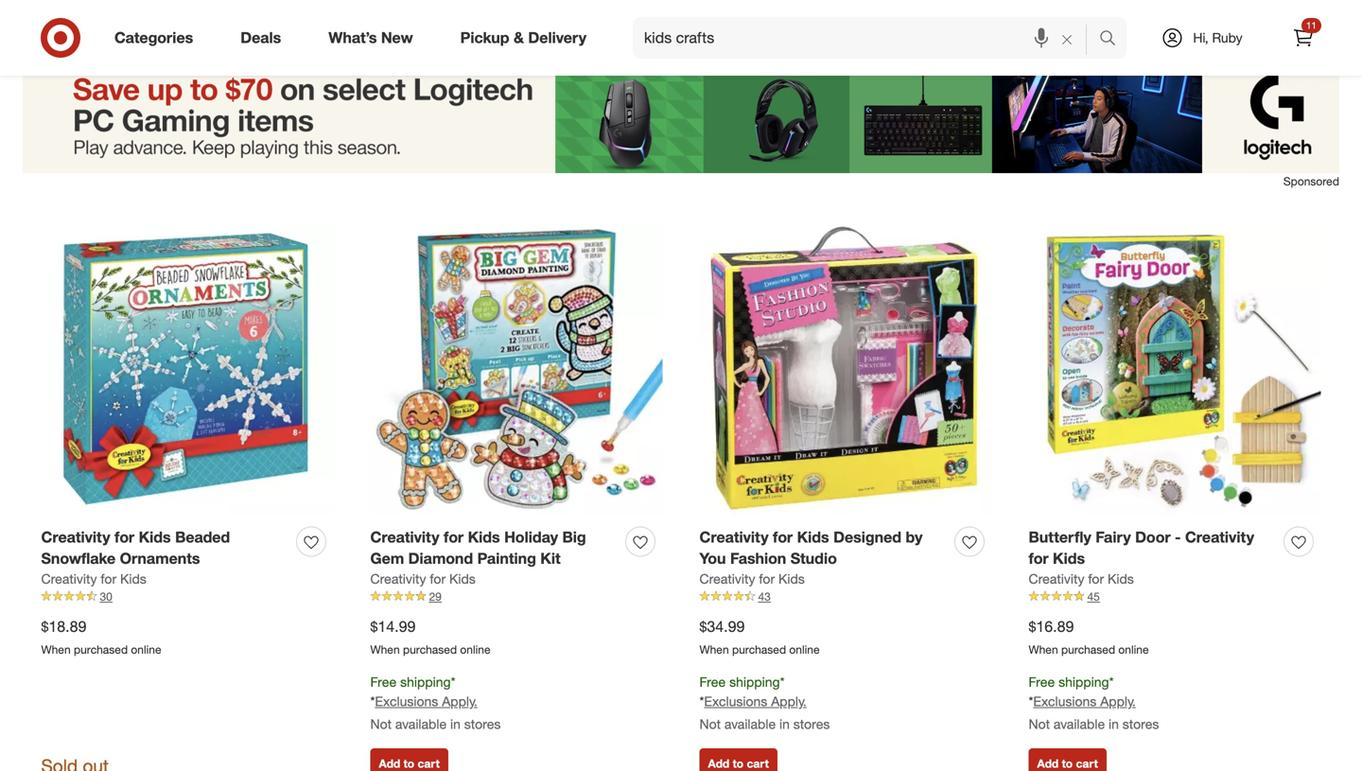 Task type: describe. For each thing, give the bounding box(es) containing it.
$34.99
[[700, 617, 745, 636]]

* down $14.99 when purchased online
[[451, 673, 456, 690]]

for inside butterfly fairy door - creativity for kids
[[1029, 549, 1049, 568]]

gem
[[370, 549, 404, 568]]

purchased for $34.99
[[732, 642, 786, 657]]

not for $34.99
[[700, 716, 721, 732]]

1 vertical spatial sold out element
[[41, 753, 109, 771]]

29
[[429, 589, 442, 604]]

apply. for $14.99
[[442, 693, 478, 710]]

creativity for kids link for you
[[700, 570, 805, 588]]

apply. for $16.89
[[1100, 693, 1136, 710]]

sold out element containing sold out
[[1029, 14, 1096, 40]]

online for $34.99
[[789, 642, 820, 657]]

holiday
[[504, 528, 558, 546]]

online for $14.99
[[460, 642, 491, 657]]

sold
[[1029, 16, 1065, 38]]

creativity for kids beaded snowflake ornaments link
[[41, 526, 289, 570]]

kids for ornaments's creativity for kids link
[[120, 571, 146, 587]]

free shipping * * exclusions apply. not available in stores for $14.99
[[370, 673, 501, 732]]

stores for $14.99
[[464, 716, 501, 732]]

not for $16.89
[[1029, 716, 1050, 732]]

add to cart button for creativity for kids holiday big gem diamond painting kit
[[370, 749, 448, 771]]

kids for creativity for kids holiday big gem diamond painting kit link
[[468, 528, 500, 546]]

creativity for gem creativity for kids link
[[370, 571, 426, 587]]

sponsored
[[1284, 174, 1340, 188]]

add to cart for creativity for kids holiday big gem diamond painting kit
[[379, 757, 440, 771]]

exclusions apply. link for $34.99
[[704, 693, 807, 710]]

exclusions for $34.99
[[704, 693, 768, 710]]

creativity for kids for gem
[[370, 571, 476, 587]]

diamond
[[408, 549, 473, 568]]

to for butterfly fairy door - creativity for kids
[[1062, 757, 1073, 771]]

online for $18.89
[[131, 642, 161, 657]]

* down $14.99
[[370, 693, 375, 710]]

to for creativity for kids designed by you fashion studio
[[733, 757, 744, 771]]

by
[[906, 528, 923, 546]]

for up 29
[[430, 571, 446, 587]]

43 link
[[700, 588, 992, 605]]

when for $34.99
[[700, 642, 729, 657]]

creativity for creativity for kids holiday big gem diamond painting kit link
[[370, 528, 440, 546]]

for up 45
[[1088, 571, 1104, 587]]

deals
[[241, 28, 281, 47]]

when for $14.99
[[370, 642, 400, 657]]

in for $16.89
[[1109, 716, 1119, 732]]

free for $34.99
[[700, 673, 726, 690]]

available for $14.99
[[395, 716, 447, 732]]

kids for creativity for kids beaded snowflake ornaments link
[[139, 528, 171, 546]]

available for $34.99
[[725, 716, 776, 732]]

add for butterfly fairy door - creativity for kids
[[1037, 757, 1059, 771]]

what's
[[329, 28, 377, 47]]

shipping for $34.99
[[730, 673, 780, 690]]

stores for $34.99
[[794, 716, 830, 732]]

for inside creativity for kids beaded snowflake ornaments
[[115, 528, 134, 546]]

you
[[700, 549, 726, 568]]

creativity for kids designed by you fashion studio
[[700, 528, 923, 568]]

what's new
[[329, 28, 413, 47]]

* down "$34.99 when purchased online"
[[780, 673, 785, 690]]

door
[[1135, 528, 1171, 546]]

45 link
[[1029, 588, 1321, 605]]

$18.89
[[41, 617, 86, 636]]

delivery
[[528, 28, 587, 47]]

to for creativity for kids holiday big gem diamond painting kit
[[404, 757, 414, 771]]

search
[[1091, 30, 1136, 49]]

when for $16.89
[[1029, 642, 1058, 657]]

11 link
[[1283, 17, 1324, 59]]

for up 43
[[759, 571, 775, 587]]

cart for creativity for kids designed by you fashion studio
[[747, 757, 769, 771]]

studio
[[791, 549, 837, 568]]

creativity for kids beaded snowflake ornaments
[[41, 528, 230, 568]]

* down $16.89 when purchased online in the right of the page
[[1109, 673, 1114, 690]]

big
[[562, 528, 586, 546]]

add to cart button for creativity for kids designed by you fashion studio
[[700, 749, 778, 771]]

ornaments
[[120, 549, 200, 568]]

creativity inside butterfly fairy door - creativity for kids
[[1185, 528, 1255, 546]]

kids for creativity for kids link related to you
[[779, 571, 805, 587]]

creativity for for's creativity for kids link
[[1029, 571, 1085, 587]]



Task type: vqa. For each thing, say whether or not it's contained in the screenshot.
today inside the $24.00 ( $5.71 /ounce ) reg $30.00 Sale Ends today
no



Task type: locate. For each thing, give the bounding box(es) containing it.
kids up painting
[[468, 528, 500, 546]]

$34.99 when purchased online
[[700, 617, 820, 657]]

purchased down $34.99
[[732, 642, 786, 657]]

2 not from the left
[[700, 716, 721, 732]]

exclusions for $14.99
[[375, 693, 438, 710]]

creativity for kids holiday big gem diamond painting kit
[[370, 528, 586, 568]]

$14.99
[[370, 617, 416, 636]]

1 exclusions apply. link from the left
[[375, 693, 478, 710]]

creativity up you
[[700, 528, 769, 546]]

11
[[1306, 19, 1317, 31]]

apply. for $34.99
[[771, 693, 807, 710]]

2 horizontal spatial stores
[[1123, 716, 1159, 732]]

1 horizontal spatial free
[[700, 673, 726, 690]]

3 free from the left
[[1029, 673, 1055, 690]]

2 horizontal spatial in
[[1109, 716, 1119, 732]]

creativity for kids up 30
[[41, 571, 146, 587]]

3 not from the left
[[1029, 716, 1050, 732]]

3 apply. from the left
[[1100, 693, 1136, 710]]

1 horizontal spatial sold out element
[[1029, 14, 1096, 40]]

kids inside creativity for kids beaded snowflake ornaments
[[139, 528, 171, 546]]

2 available from the left
[[725, 716, 776, 732]]

3 available from the left
[[1054, 716, 1105, 732]]

butterfly fairy door - creativity for kids
[[1029, 528, 1255, 568]]

4 creativity for kids from the left
[[1029, 571, 1134, 587]]

purchased down $16.89
[[1061, 642, 1115, 657]]

3 exclusions apply. link from the left
[[1033, 693, 1136, 710]]

fashion
[[730, 549, 786, 568]]

for up ornaments
[[115, 528, 134, 546]]

kids down 'studio'
[[779, 571, 805, 587]]

creativity for kids designed by you fashion studio link
[[700, 526, 947, 570]]

creativity down you
[[700, 571, 755, 587]]

painting
[[477, 549, 536, 568]]

snowflake
[[41, 549, 116, 568]]

2 creativity for kids from the left
[[370, 571, 476, 587]]

in for $14.99
[[450, 716, 461, 732]]

1 horizontal spatial available
[[725, 716, 776, 732]]

exclusions for $16.89
[[1033, 693, 1097, 710]]

creativity for kids designed by you fashion studio image
[[700, 223, 992, 515], [700, 223, 992, 515]]

3 shipping from the left
[[1059, 673, 1109, 690]]

online inside "$34.99 when purchased online"
[[789, 642, 820, 657]]

categories
[[114, 28, 193, 47]]

3 stores from the left
[[1123, 716, 1159, 732]]

stores for $16.89
[[1123, 716, 1159, 732]]

1 not from the left
[[370, 716, 392, 732]]

available down $14.99 when purchased online
[[395, 716, 447, 732]]

1 in from the left
[[450, 716, 461, 732]]

new
[[381, 28, 413, 47]]

free down $14.99
[[370, 673, 397, 690]]

exclusions apply. link down $14.99 when purchased online
[[375, 693, 478, 710]]

butterfly
[[1029, 528, 1092, 546]]

45
[[1087, 589, 1100, 604]]

add
[[50, 18, 71, 32], [379, 18, 400, 32], [379, 757, 400, 771], [708, 757, 730, 771], [1037, 757, 1059, 771]]

1 horizontal spatial shipping
[[730, 673, 780, 690]]

creativity for kids link down fashion at the bottom right of the page
[[700, 570, 805, 588]]

add to cart for creativity for kids designed by you fashion studio
[[708, 757, 769, 771]]

free for $14.99
[[370, 673, 397, 690]]

*
[[451, 673, 456, 690], [780, 673, 785, 690], [1109, 673, 1114, 690], [370, 693, 375, 710], [700, 693, 704, 710], [1029, 693, 1033, 710]]

creativity down gem
[[370, 571, 426, 587]]

free shipping * * exclusions apply. not available in stores for $34.99
[[700, 673, 830, 732]]

creativity for kids link for for
[[1029, 570, 1134, 588]]

1 when from the left
[[41, 642, 71, 657]]

2 online from the left
[[460, 642, 491, 657]]

free shipping * * exclusions apply. not available in stores down $16.89 when purchased online in the right of the page
[[1029, 673, 1159, 732]]

free shipping * * exclusions apply. not available in stores
[[370, 673, 501, 732], [700, 673, 830, 732], [1029, 673, 1159, 732]]

3 when from the left
[[700, 642, 729, 657]]

creativity for kids link up 30
[[41, 570, 146, 588]]

3 exclusions from the left
[[1033, 693, 1097, 710]]

online down 30 link
[[131, 642, 161, 657]]

0 horizontal spatial free
[[370, 673, 397, 690]]

4 when from the left
[[1029, 642, 1058, 657]]

1 creativity for kids from the left
[[41, 571, 146, 587]]

1 free shipping * * exclusions apply. not available in stores from the left
[[370, 673, 501, 732]]

not for $14.99
[[370, 716, 392, 732]]

0 horizontal spatial free shipping * * exclusions apply. not available in stores
[[370, 673, 501, 732]]

1 free from the left
[[370, 673, 397, 690]]

online down 45 link
[[1119, 642, 1149, 657]]

1 horizontal spatial in
[[780, 716, 790, 732]]

exclusions
[[375, 693, 438, 710], [704, 693, 768, 710], [1033, 693, 1097, 710]]

2 horizontal spatial free shipping * * exclusions apply. not available in stores
[[1029, 673, 1159, 732]]

kids down butterfly
[[1053, 549, 1085, 568]]

not
[[370, 716, 392, 732], [700, 716, 721, 732], [1029, 716, 1050, 732]]

2 horizontal spatial available
[[1054, 716, 1105, 732]]

0 horizontal spatial shipping
[[400, 673, 451, 690]]

purchased inside "$34.99 when purchased online"
[[732, 642, 786, 657]]

creativity for kids link up 29
[[370, 570, 476, 588]]

0 horizontal spatial in
[[450, 716, 461, 732]]

29 link
[[370, 588, 663, 605]]

-
[[1175, 528, 1181, 546]]

purchased inside $14.99 when purchased online
[[403, 642, 457, 657]]

What can we help you find? suggestions appear below search field
[[633, 17, 1104, 59]]

advertisement region
[[23, 64, 1340, 173]]

0 horizontal spatial not
[[370, 716, 392, 732]]

when down $34.99
[[700, 642, 729, 657]]

kids down butterfly fairy door - creativity for kids
[[1108, 571, 1134, 587]]

hi,
[[1193, 29, 1209, 46]]

1 horizontal spatial stores
[[794, 716, 830, 732]]

ruby
[[1212, 29, 1243, 46]]

free for $16.89
[[1029, 673, 1055, 690]]

0 vertical spatial sold out element
[[1029, 14, 1096, 40]]

cart for creativity for kids holiday big gem diamond painting kit
[[418, 757, 440, 771]]

$14.99 when purchased online
[[370, 617, 491, 657]]

4 purchased from the left
[[1061, 642, 1115, 657]]

creativity
[[41, 528, 110, 546], [370, 528, 440, 546], [700, 528, 769, 546], [1185, 528, 1255, 546], [41, 571, 97, 587], [370, 571, 426, 587], [700, 571, 755, 587], [1029, 571, 1085, 587]]

exclusions apply. link down "$34.99 when purchased online"
[[704, 693, 807, 710]]

1 horizontal spatial not
[[700, 716, 721, 732]]

exclusions down $16.89 when purchased online in the right of the page
[[1033, 693, 1097, 710]]

2 free from the left
[[700, 673, 726, 690]]

creativity right -
[[1185, 528, 1255, 546]]

creativity down snowflake
[[41, 571, 97, 587]]

out
[[1070, 16, 1096, 38]]

creativity up snowflake
[[41, 528, 110, 546]]

2 horizontal spatial shipping
[[1059, 673, 1109, 690]]

1 horizontal spatial exclusions
[[704, 693, 768, 710]]

creativity for kids
[[41, 571, 146, 587], [370, 571, 476, 587], [700, 571, 805, 587], [1029, 571, 1134, 587]]

when
[[41, 642, 71, 657], [370, 642, 400, 657], [700, 642, 729, 657], [1029, 642, 1058, 657]]

creativity inside creativity for kids beaded snowflake ornaments
[[41, 528, 110, 546]]

1 horizontal spatial exclusions apply. link
[[704, 693, 807, 710]]

when inside $16.89 when purchased online
[[1029, 642, 1058, 657]]

kids inside butterfly fairy door - creativity for kids
[[1053, 549, 1085, 568]]

categories link
[[98, 17, 217, 59]]

kids for for's creativity for kids link
[[1108, 571, 1134, 587]]

hi, ruby
[[1193, 29, 1243, 46]]

online down 29 link
[[460, 642, 491, 657]]

online inside $16.89 when purchased online
[[1119, 642, 1149, 657]]

3 free shipping * * exclusions apply. not available in stores from the left
[[1029, 673, 1159, 732]]

1 horizontal spatial free shipping * * exclusions apply. not available in stores
[[700, 673, 830, 732]]

online down 43 link
[[789, 642, 820, 657]]

$16.89
[[1029, 617, 1074, 636]]

pickup
[[460, 28, 510, 47]]

1 stores from the left
[[464, 716, 501, 732]]

cart
[[88, 18, 111, 32], [418, 18, 440, 32], [418, 757, 440, 771], [747, 757, 769, 771], [1076, 757, 1098, 771]]

shipping for $16.89
[[1059, 673, 1109, 690]]

available for $16.89
[[1054, 716, 1105, 732]]

shipping down $14.99 when purchased online
[[400, 673, 451, 690]]

exclusions apply. link
[[375, 693, 478, 710], [704, 693, 807, 710], [1033, 693, 1136, 710]]

available
[[395, 716, 447, 732], [725, 716, 776, 732], [1054, 716, 1105, 732]]

add to cart button for butterfly fairy door - creativity for kids
[[1029, 749, 1107, 771]]

add for creativity for kids designed by you fashion studio
[[708, 757, 730, 771]]

purchased inside $16.89 when purchased online
[[1061, 642, 1115, 657]]

add to cart for butterfly fairy door - creativity for kids
[[1037, 757, 1098, 771]]

creativity for kids down fashion at the bottom right of the page
[[700, 571, 805, 587]]

in for $34.99
[[780, 716, 790, 732]]

search button
[[1091, 17, 1136, 62]]

apply. down $16.89 when purchased online in the right of the page
[[1100, 693, 1136, 710]]

when inside $18.89 when purchased online
[[41, 642, 71, 657]]

for down butterfly
[[1029, 549, 1049, 568]]

in down $14.99 when purchased online
[[450, 716, 461, 732]]

free down $34.99
[[700, 673, 726, 690]]

creativity for kids link
[[41, 570, 146, 588], [370, 570, 476, 588], [700, 570, 805, 588], [1029, 570, 1134, 588]]

2 shipping from the left
[[730, 673, 780, 690]]

3 online from the left
[[789, 642, 820, 657]]

in
[[450, 716, 461, 732], [780, 716, 790, 732], [1109, 716, 1119, 732]]

fairy
[[1096, 528, 1131, 546]]

1 creativity for kids link from the left
[[41, 570, 146, 588]]

creativity for kids up 29
[[370, 571, 476, 587]]

creativity down butterfly
[[1029, 571, 1085, 587]]

free shipping * * exclusions apply. not available in stores for $16.89
[[1029, 673, 1159, 732]]

apply. down $14.99 when purchased online
[[442, 693, 478, 710]]

butterfly fairy door - creativity for kids image
[[1029, 223, 1321, 515], [1029, 223, 1321, 515]]

creativity for kids for ornaments
[[41, 571, 146, 587]]

kids up ornaments
[[139, 528, 171, 546]]

creativity for kids link up 45
[[1029, 570, 1134, 588]]

when inside "$34.99 when purchased online"
[[700, 642, 729, 657]]

2 exclusions from the left
[[704, 693, 768, 710]]

1 horizontal spatial apply.
[[771, 693, 807, 710]]

2 horizontal spatial not
[[1029, 716, 1050, 732]]

kids
[[139, 528, 171, 546], [468, 528, 500, 546], [797, 528, 829, 546], [1053, 549, 1085, 568], [120, 571, 146, 587], [449, 571, 476, 587], [779, 571, 805, 587], [1108, 571, 1134, 587]]

for inside creativity for kids holiday big gem diamond painting kit
[[444, 528, 464, 546]]

to
[[74, 18, 85, 32], [404, 18, 414, 32], [404, 757, 414, 771], [733, 757, 744, 771], [1062, 757, 1073, 771]]

2 creativity for kids link from the left
[[370, 570, 476, 588]]

* down $16.89
[[1029, 693, 1033, 710]]

3 in from the left
[[1109, 716, 1119, 732]]

apply. down "$34.99 when purchased online"
[[771, 693, 807, 710]]

online inside $14.99 when purchased online
[[460, 642, 491, 657]]

1 exclusions from the left
[[375, 693, 438, 710]]

2 apply. from the left
[[771, 693, 807, 710]]

&
[[514, 28, 524, 47]]

shipping for $14.99
[[400, 673, 451, 690]]

in down $16.89 when purchased online in the right of the page
[[1109, 716, 1119, 732]]

kids down diamond on the left bottom
[[449, 571, 476, 587]]

deals link
[[224, 17, 305, 59]]

shipping
[[400, 673, 451, 690], [730, 673, 780, 690], [1059, 673, 1109, 690]]

exclusions down $14.99 when purchased online
[[375, 693, 438, 710]]

shipping down "$34.99 when purchased online"
[[730, 673, 780, 690]]

2 horizontal spatial free
[[1029, 673, 1055, 690]]

for inside creativity for kids designed by you fashion studio
[[773, 528, 793, 546]]

free shipping * * exclusions apply. not available in stores down "$34.99 when purchased online"
[[700, 673, 830, 732]]

purchased for $18.89
[[74, 642, 128, 657]]

purchased
[[74, 642, 128, 657], [403, 642, 457, 657], [732, 642, 786, 657], [1061, 642, 1115, 657]]

2 stores from the left
[[794, 716, 830, 732]]

for up 30
[[101, 571, 116, 587]]

beaded
[[175, 528, 230, 546]]

designed
[[834, 528, 902, 546]]

free
[[370, 673, 397, 690], [700, 673, 726, 690], [1029, 673, 1055, 690]]

what's new link
[[312, 17, 437, 59]]

0 horizontal spatial available
[[395, 716, 447, 732]]

kids down creativity for kids beaded snowflake ornaments
[[120, 571, 146, 587]]

2 free shipping * * exclusions apply. not available in stores from the left
[[700, 673, 830, 732]]

for up fashion at the bottom right of the page
[[773, 528, 793, 546]]

add for creativity for kids holiday big gem diamond painting kit
[[379, 757, 400, 771]]

$16.89 when purchased online
[[1029, 617, 1149, 657]]

2 horizontal spatial exclusions apply. link
[[1033, 693, 1136, 710]]

when down $16.89
[[1029, 642, 1058, 657]]

30 link
[[41, 588, 333, 605]]

$18.89 when purchased online
[[41, 617, 161, 657]]

add to cart
[[50, 18, 111, 32], [379, 18, 440, 32], [379, 757, 440, 771], [708, 757, 769, 771], [1037, 757, 1098, 771]]

shipping down $16.89 when purchased online in the right of the page
[[1059, 673, 1109, 690]]

0 horizontal spatial stores
[[464, 716, 501, 732]]

creativity for creativity for kids link related to you
[[700, 571, 755, 587]]

1 shipping from the left
[[400, 673, 451, 690]]

creativity inside creativity for kids holiday big gem diamond painting kit
[[370, 528, 440, 546]]

creativity up gem
[[370, 528, 440, 546]]

kids for creativity for kids designed by you fashion studio link
[[797, 528, 829, 546]]

free shipping * * exclusions apply. not available in stores down $14.99 when purchased online
[[370, 673, 501, 732]]

1 apply. from the left
[[442, 693, 478, 710]]

creativity for creativity for kids beaded snowflake ornaments link
[[41, 528, 110, 546]]

creativity for kids for for
[[1029, 571, 1134, 587]]

purchased inside $18.89 when purchased online
[[74, 642, 128, 657]]

when down $14.99
[[370, 642, 400, 657]]

kids inside creativity for kids holiday big gem diamond painting kit
[[468, 528, 500, 546]]

creativity for kids up 45
[[1029, 571, 1134, 587]]

creativity for kids for you
[[700, 571, 805, 587]]

purchased down $14.99
[[403, 642, 457, 657]]

when inside $14.99 when purchased online
[[370, 642, 400, 657]]

creativity for kids link for gem
[[370, 570, 476, 588]]

pickup & delivery link
[[444, 17, 610, 59]]

purchased for $14.99
[[403, 642, 457, 657]]

exclusions apply. link for $14.99
[[375, 693, 478, 710]]

* down $34.99
[[700, 693, 704, 710]]

cart for butterfly fairy door - creativity for kids
[[1076, 757, 1098, 771]]

2 horizontal spatial apply.
[[1100, 693, 1136, 710]]

pickup & delivery
[[460, 28, 587, 47]]

creativity for kids link for ornaments
[[41, 570, 146, 588]]

when down $18.89
[[41, 642, 71, 657]]

4 creativity for kids link from the left
[[1029, 570, 1134, 588]]

exclusions apply. link down $16.89 when purchased online in the right of the page
[[1033, 693, 1136, 710]]

43
[[758, 589, 771, 604]]

sold out element
[[1029, 14, 1096, 40], [41, 753, 109, 771]]

online for $16.89
[[1119, 642, 1149, 657]]

for up diamond on the left bottom
[[444, 528, 464, 546]]

purchased for $16.89
[[1061, 642, 1115, 657]]

creativity for creativity for kids designed by you fashion studio link
[[700, 528, 769, 546]]

3 purchased from the left
[[732, 642, 786, 657]]

0 horizontal spatial apply.
[[442, 693, 478, 710]]

creativity inside creativity for kids designed by you fashion studio
[[700, 528, 769, 546]]

creativity for kids beaded snowflake ornaments image
[[41, 223, 333, 515], [41, 223, 333, 515]]

sold out
[[1029, 16, 1096, 38]]

1 purchased from the left
[[74, 642, 128, 657]]

0 horizontal spatial exclusions apply. link
[[375, 693, 478, 710]]

online inside $18.89 when purchased online
[[131, 642, 161, 657]]

creativity for ornaments's creativity for kids link
[[41, 571, 97, 587]]

2 when from the left
[[370, 642, 400, 657]]

0 horizontal spatial sold out element
[[41, 753, 109, 771]]

stores
[[464, 716, 501, 732], [794, 716, 830, 732], [1123, 716, 1159, 732]]

2 horizontal spatial exclusions
[[1033, 693, 1097, 710]]

for
[[115, 528, 134, 546], [444, 528, 464, 546], [773, 528, 793, 546], [1029, 549, 1049, 568], [101, 571, 116, 587], [430, 571, 446, 587], [759, 571, 775, 587], [1088, 571, 1104, 587]]

free down $16.89
[[1029, 673, 1055, 690]]

exclusions apply. link for $16.89
[[1033, 693, 1136, 710]]

kit
[[540, 549, 561, 568]]

3 creativity for kids link from the left
[[700, 570, 805, 588]]

online
[[131, 642, 161, 657], [460, 642, 491, 657], [789, 642, 820, 657], [1119, 642, 1149, 657]]

in down "$34.99 when purchased online"
[[780, 716, 790, 732]]

creativity for kids holiday big gem diamond painting kit link
[[370, 526, 618, 570]]

available down "$34.99 when purchased online"
[[725, 716, 776, 732]]

available down $16.89 when purchased online in the right of the page
[[1054, 716, 1105, 732]]

2 in from the left
[[780, 716, 790, 732]]

30
[[100, 589, 112, 604]]

4 online from the left
[[1119, 642, 1149, 657]]

3 creativity for kids from the left
[[700, 571, 805, 587]]

1 online from the left
[[131, 642, 161, 657]]

1 available from the left
[[395, 716, 447, 732]]

0 horizontal spatial exclusions
[[375, 693, 438, 710]]

exclusions down "$34.99 when purchased online"
[[704, 693, 768, 710]]

creativity for kids holiday big gem diamond painting kit image
[[370, 223, 663, 515], [370, 223, 663, 515]]

butterfly fairy door - creativity for kids link
[[1029, 526, 1277, 570]]

purchased down $18.89
[[74, 642, 128, 657]]

apply.
[[442, 693, 478, 710], [771, 693, 807, 710], [1100, 693, 1136, 710]]

kids up 'studio'
[[797, 528, 829, 546]]

2 exclusions apply. link from the left
[[704, 693, 807, 710]]

kids for gem creativity for kids link
[[449, 571, 476, 587]]

when for $18.89
[[41, 642, 71, 657]]

2 purchased from the left
[[403, 642, 457, 657]]

kids inside creativity for kids designed by you fashion studio
[[797, 528, 829, 546]]

add to cart button
[[41, 10, 119, 40], [370, 10, 448, 40], [370, 749, 448, 771], [700, 749, 778, 771], [1029, 749, 1107, 771]]



